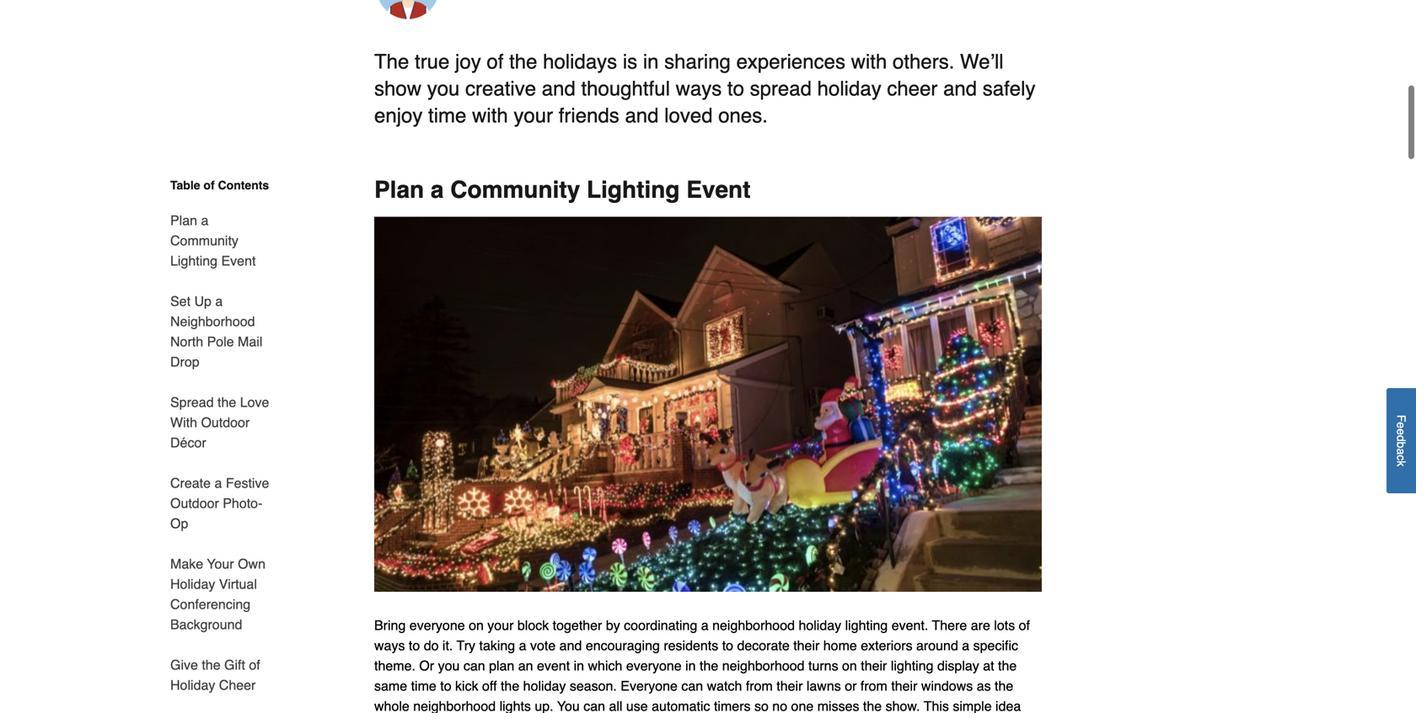 Task type: vqa. For each thing, say whether or not it's contained in the screenshot.
lawns
yes



Task type: describe. For each thing, give the bounding box(es) containing it.
try
[[457, 639, 475, 654]]

0 horizontal spatial can
[[463, 659, 485, 674]]

everyone
[[621, 679, 678, 695]]

drop
[[170, 354, 199, 370]]

the up lights
[[501, 679, 519, 695]]

thoughtful
[[581, 77, 670, 100]]

their up 'show.'
[[891, 679, 917, 695]]

cheer
[[219, 678, 256, 694]]

table of contents element
[[150, 177, 276, 714]]

lawns
[[807, 679, 841, 695]]

and down we'll
[[943, 77, 977, 100]]

plan inside 'table of contents' element
[[170, 213, 197, 228]]

their down exteriors
[[861, 659, 887, 674]]

to left decorate
[[722, 639, 733, 654]]

whole
[[374, 699, 409, 714]]

cheer
[[887, 77, 938, 100]]

show.
[[886, 699, 920, 714]]

north
[[170, 334, 203, 350]]

create a festive outdoor photo- op link
[[170, 464, 276, 544]]

block
[[517, 618, 549, 634]]

display
[[937, 659, 979, 674]]

and inside bring everyone on your block together by coordinating a neighborhood holiday lighting event. there are lots of ways to do it. try taking a vote and encouraging residents to decorate their home exteriors around a specific theme. or you can plan an event in which everyone in the neighborhood turns on their lighting display at the same time to kick off the holiday season. everyone can watch from their lawns or from their windows as the whole neighborhood lights up. you can all use automatic timers so no one misses the show. this simple
[[559, 639, 582, 654]]

0 vertical spatial lighting
[[587, 177, 680, 204]]

timers
[[714, 699, 751, 714]]

2 e from the top
[[1395, 429, 1408, 436]]

to left kick
[[440, 679, 451, 695]]

lights
[[499, 699, 531, 714]]

holiday inside make your own holiday virtual conferencing background
[[170, 577, 215, 593]]

the right at
[[998, 659, 1017, 674]]

taking
[[479, 639, 515, 654]]

lots
[[994, 618, 1015, 634]]

event inside 'table of contents' element
[[221, 253, 256, 269]]

plan a community lighting event link
[[170, 201, 276, 282]]

1 vertical spatial holiday
[[799, 618, 841, 634]]

1 horizontal spatial everyone
[[626, 659, 682, 674]]

their up turns
[[793, 639, 820, 654]]

others.
[[893, 50, 954, 73]]

ones.
[[718, 104, 768, 127]]

so
[[754, 699, 769, 714]]

pole
[[207, 334, 234, 350]]

is
[[623, 50, 637, 73]]

d
[[1395, 436, 1408, 442]]

you inside the true joy of the holidays is in sharing experiences with others. we'll show you creative and thoughtful ways to spread holiday cheer and safely enjoy time with your friends and loved ones.
[[427, 77, 460, 100]]

0 horizontal spatial with
[[472, 104, 508, 127]]

the inside give the gift of holiday cheer
[[202, 658, 220, 673]]

0 vertical spatial neighborhood
[[712, 618, 795, 634]]

décor
[[170, 435, 206, 451]]

a inside create a festive outdoor photo- op
[[214, 476, 222, 491]]

0 vertical spatial with
[[851, 50, 887, 73]]

give
[[170, 658, 198, 673]]

you
[[557, 699, 580, 714]]

your
[[207, 557, 234, 572]]

b
[[1395, 442, 1408, 449]]

conferencing
[[170, 597, 250, 613]]

0 horizontal spatial everyone
[[409, 618, 465, 634]]

a neighborhood lit up with colored l e d string lights. image
[[374, 217, 1042, 593]]

f e e d b a c k
[[1395, 415, 1408, 467]]

spread
[[170, 395, 214, 410]]

0 horizontal spatial in
[[574, 659, 584, 674]]

mail
[[238, 334, 262, 350]]

to left do at the left bottom of page
[[409, 639, 420, 654]]

in inside the true joy of the holidays is in sharing experiences with others. we'll show you creative and thoughtful ways to spread holiday cheer and safely enjoy time with your friends and loved ones.
[[643, 50, 659, 73]]

gift
[[224, 658, 245, 673]]

coordinating
[[624, 618, 697, 634]]

1 from from the left
[[746, 679, 773, 695]]

contents
[[218, 179, 269, 192]]

bring everyone on your block together by coordinating a neighborhood holiday lighting event. there are lots of ways to do it. try taking a vote and encouraging residents to decorate their home exteriors around a specific theme. or you can plan an event in which everyone in the neighborhood turns on their lighting display at the same time to kick off the holiday season. everyone can watch from their lawns or from their windows as the whole neighborhood lights up. you can all use automatic timers so no one misses the show. this simple 
[[374, 618, 1030, 714]]

automatic
[[652, 699, 710, 714]]

the true joy of the holidays is in sharing experiences with others. we'll show you creative and thoughtful ways to spread holiday cheer and safely enjoy time with your friends and loved ones.
[[374, 50, 1035, 127]]

no
[[772, 699, 787, 714]]

one
[[791, 699, 814, 714]]

turns
[[808, 659, 838, 674]]

love
[[240, 395, 269, 410]]

outdoor inside spread the love with outdoor décor
[[201, 415, 250, 431]]

home
[[823, 639, 857, 654]]

f e e d b a c k button
[[1387, 389, 1416, 494]]

your inside bring everyone on your block together by coordinating a neighborhood holiday lighting event. there are lots of ways to do it. try taking a vote and encouraging residents to decorate their home exteriors around a specific theme. or you can plan an event in which everyone in the neighborhood turns on their lighting display at the same time to kick off the holiday season. everyone can watch from their lawns or from their windows as the whole neighborhood lights up. you can all use automatic timers so no one misses the show. this simple
[[487, 618, 514, 634]]

1 vertical spatial lighting
[[891, 659, 934, 674]]

creative
[[465, 77, 536, 100]]

1 vertical spatial on
[[842, 659, 857, 674]]

holiday inside the true joy of the holidays is in sharing experiences with others. we'll show you creative and thoughtful ways to spread holiday cheer and safely enjoy time with your friends and loved ones.
[[817, 77, 881, 100]]

event
[[537, 659, 570, 674]]

and down thoughtful
[[625, 104, 659, 127]]

background
[[170, 617, 242, 633]]

make your own holiday virtual conferencing background link
[[170, 544, 276, 646]]

spread the love with outdoor décor
[[170, 395, 269, 451]]

are
[[971, 618, 990, 634]]

of inside give the gift of holiday cheer
[[249, 658, 260, 673]]

with
[[170, 415, 197, 431]]

ways inside bring everyone on your block together by coordinating a neighborhood holiday lighting event. there are lots of ways to do it. try taking a vote and encouraging residents to decorate their home exteriors around a specific theme. or you can plan an event in which everyone in the neighborhood turns on their lighting display at the same time to kick off the holiday season. everyone can watch from their lawns or from their windows as the whole neighborhood lights up. you can all use automatic timers so no one misses the show. this simple
[[374, 639, 405, 654]]

the inside spread the love with outdoor décor
[[217, 395, 236, 410]]

simple
[[953, 699, 992, 714]]

spread
[[750, 77, 812, 100]]

c
[[1395, 455, 1408, 461]]

or
[[419, 659, 434, 674]]

theme.
[[374, 659, 415, 674]]

as
[[977, 679, 991, 695]]

off
[[482, 679, 497, 695]]

the left 'show.'
[[863, 699, 882, 714]]

watch
[[707, 679, 742, 695]]

loved
[[664, 104, 713, 127]]

do
[[424, 639, 439, 654]]

show
[[374, 77, 421, 100]]



Task type: locate. For each thing, give the bounding box(es) containing it.
1 vertical spatial everyone
[[626, 659, 682, 674]]

everyone
[[409, 618, 465, 634], [626, 659, 682, 674]]

community inside 'table of contents' element
[[170, 233, 238, 249]]

by
[[606, 618, 620, 634]]

holiday inside give the gift of holiday cheer
[[170, 678, 215, 694]]

e up d
[[1395, 423, 1408, 429]]

your inside the true joy of the holidays is in sharing experiences with others. we'll show you creative and thoughtful ways to spread holiday cheer and safely enjoy time with your friends and loved ones.
[[514, 104, 553, 127]]

0 vertical spatial outdoor
[[201, 415, 250, 431]]

set up a neighborhood north pole mail drop link
[[170, 282, 276, 383]]

0 horizontal spatial community
[[170, 233, 238, 249]]

of
[[487, 50, 504, 73], [203, 179, 215, 192], [1019, 618, 1030, 634], [249, 658, 260, 673]]

in right is
[[643, 50, 659, 73]]

lighting inside 'table of contents' element
[[170, 253, 218, 269]]

true
[[415, 50, 450, 73]]

ways down the bring
[[374, 639, 405, 654]]

everyone up "everyone"
[[626, 659, 682, 674]]

use
[[626, 699, 648, 714]]

the up watch
[[700, 659, 718, 674]]

of right table
[[203, 179, 215, 192]]

event down ones.
[[686, 177, 751, 204]]

1 vertical spatial with
[[472, 104, 508, 127]]

outdoor down love
[[201, 415, 250, 431]]

lighting up exteriors
[[845, 618, 888, 634]]

your down creative
[[514, 104, 553, 127]]

ways inside the true joy of the holidays is in sharing experiences with others. we'll show you creative and thoughtful ways to spread holiday cheer and safely enjoy time with your friends and loved ones.
[[676, 77, 722, 100]]

the up creative
[[509, 50, 537, 73]]

1 horizontal spatial on
[[842, 659, 857, 674]]

1 horizontal spatial ways
[[676, 77, 722, 100]]

ways down sharing
[[676, 77, 722, 100]]

0 horizontal spatial lighting
[[845, 618, 888, 634]]

exteriors
[[861, 639, 912, 654]]

0 vertical spatial on
[[469, 618, 484, 634]]

1 vertical spatial lighting
[[170, 253, 218, 269]]

set
[[170, 294, 191, 309]]

can up kick
[[463, 659, 485, 674]]

0 horizontal spatial event
[[221, 253, 256, 269]]

of inside the true joy of the holidays is in sharing experiences with others. we'll show you creative and thoughtful ways to spread holiday cheer and safely enjoy time with your friends and loved ones.
[[487, 50, 504, 73]]

1 vertical spatial your
[[487, 618, 514, 634]]

0 horizontal spatial plan
[[170, 213, 197, 228]]

decorate
[[737, 639, 790, 654]]

0 vertical spatial community
[[450, 177, 580, 204]]

0 vertical spatial holiday
[[170, 577, 215, 593]]

this
[[924, 699, 949, 714]]

0 horizontal spatial from
[[746, 679, 773, 695]]

a inside button
[[1395, 449, 1408, 455]]

at
[[983, 659, 994, 674]]

the left love
[[217, 395, 236, 410]]

residents
[[664, 639, 718, 654]]

0 vertical spatial lighting
[[845, 618, 888, 634]]

up
[[194, 294, 211, 309]]

on up try
[[469, 618, 484, 634]]

holiday
[[817, 77, 881, 100], [799, 618, 841, 634], [523, 679, 566, 695]]

event
[[686, 177, 751, 204], [221, 253, 256, 269]]

2 vertical spatial can
[[583, 699, 605, 714]]

1 vertical spatial event
[[221, 253, 256, 269]]

on up or
[[842, 659, 857, 674]]

1 vertical spatial outdoor
[[170, 496, 219, 512]]

plan down table
[[170, 213, 197, 228]]

e
[[1395, 423, 1408, 429], [1395, 429, 1408, 436]]

you down true
[[427, 77, 460, 100]]

0 vertical spatial your
[[514, 104, 553, 127]]

0 horizontal spatial on
[[469, 618, 484, 634]]

2 holiday from the top
[[170, 678, 215, 694]]

0 vertical spatial event
[[686, 177, 751, 204]]

2 vertical spatial holiday
[[523, 679, 566, 695]]

the inside the true joy of the holidays is in sharing experiences with others. we'll show you creative and thoughtful ways to spread holiday cheer and safely enjoy time with your friends and loved ones.
[[509, 50, 537, 73]]

1 horizontal spatial plan a community lighting event
[[374, 177, 751, 204]]

experiences
[[736, 50, 845, 73]]

plan a community lighting event inside plan a community lighting event link
[[170, 213, 256, 269]]

outdoor down 'create'
[[170, 496, 219, 512]]

0 vertical spatial time
[[428, 104, 466, 127]]

plan
[[489, 659, 514, 674]]

can down season.
[[583, 699, 605, 714]]

1 holiday from the top
[[170, 577, 215, 593]]

outdoor inside create a festive outdoor photo- op
[[170, 496, 219, 512]]

1 horizontal spatial can
[[583, 699, 605, 714]]

holiday up home
[[799, 618, 841, 634]]

of right joy
[[487, 50, 504, 73]]

1 vertical spatial time
[[411, 679, 436, 695]]

of right lots
[[1019, 618, 1030, 634]]

all
[[609, 699, 622, 714]]

time
[[428, 104, 466, 127], [411, 679, 436, 695]]

create
[[170, 476, 211, 491]]

in up season.
[[574, 659, 584, 674]]

lighting
[[845, 618, 888, 634], [891, 659, 934, 674]]

their
[[793, 639, 820, 654], [861, 659, 887, 674], [777, 679, 803, 695], [891, 679, 917, 695]]

their up no
[[777, 679, 803, 695]]

1 vertical spatial holiday
[[170, 678, 215, 694]]

own
[[238, 557, 265, 572]]

can up the automatic
[[681, 679, 703, 695]]

a inside set up a neighborhood north pole mail drop
[[215, 294, 223, 309]]

time inside bring everyone on your block together by coordinating a neighborhood holiday lighting event. there are lots of ways to do it. try taking a vote and encouraging residents to decorate their home exteriors around a specific theme. or you can plan an event in which everyone in the neighborhood turns on their lighting display at the same time to kick off the holiday season. everyone can watch from their lawns or from their windows as the whole neighborhood lights up. you can all use automatic timers so no one misses the show. this simple
[[411, 679, 436, 695]]

k
[[1395, 461, 1408, 467]]

and down holidays
[[542, 77, 576, 100]]

give the gift of holiday cheer
[[170, 658, 260, 694]]

1 vertical spatial ways
[[374, 639, 405, 654]]

safely
[[983, 77, 1035, 100]]

make your own holiday virtual conferencing background
[[170, 557, 265, 633]]

we'll
[[960, 50, 1004, 73]]

plan down enjoy
[[374, 177, 424, 204]]

1 horizontal spatial plan
[[374, 177, 424, 204]]

2 from from the left
[[860, 679, 887, 695]]

with left 'others.'
[[851, 50, 887, 73]]

2 horizontal spatial in
[[685, 659, 696, 674]]

1 vertical spatial community
[[170, 233, 238, 249]]

from right or
[[860, 679, 887, 695]]

lighting down around
[[891, 659, 934, 674]]

0 vertical spatial plan a community lighting event
[[374, 177, 751, 204]]

the
[[509, 50, 537, 73], [217, 395, 236, 410], [202, 658, 220, 673], [700, 659, 718, 674], [998, 659, 1017, 674], [501, 679, 519, 695], [995, 679, 1013, 695], [863, 699, 882, 714]]

enjoy
[[374, 104, 423, 127]]

friends
[[559, 104, 619, 127]]

holiday left cheer
[[817, 77, 881, 100]]

1 e from the top
[[1395, 423, 1408, 429]]

bring
[[374, 618, 406, 634]]

2 vertical spatial neighborhood
[[413, 699, 496, 714]]

everyone up do at the left bottom of page
[[409, 618, 465, 634]]

plan a community lighting event
[[374, 177, 751, 204], [170, 213, 256, 269]]

0 vertical spatial holiday
[[817, 77, 881, 100]]

0 horizontal spatial lighting
[[170, 253, 218, 269]]

neighborhood up decorate
[[712, 618, 795, 634]]

photo-
[[223, 496, 262, 512]]

of inside bring everyone on your block together by coordinating a neighborhood holiday lighting event. there are lots of ways to do it. try taking a vote and encouraging residents to decorate their home exteriors around a specific theme. or you can plan an event in which everyone in the neighborhood turns on their lighting display at the same time to kick off the holiday season. everyone can watch from their lawns or from their windows as the whole neighborhood lights up. you can all use automatic timers so no one misses the show. this simple
[[1019, 618, 1030, 634]]

1 vertical spatial plan
[[170, 213, 197, 228]]

season.
[[570, 679, 617, 695]]

which
[[588, 659, 622, 674]]

holiday down make
[[170, 577, 215, 593]]

table
[[170, 179, 200, 192]]

plan a community lighting event down friends
[[374, 177, 751, 204]]

and down the together
[[559, 639, 582, 654]]

event up neighborhood
[[221, 253, 256, 269]]

from up so
[[746, 679, 773, 695]]

the right the as
[[995, 679, 1013, 695]]

in
[[643, 50, 659, 73], [574, 659, 584, 674], [685, 659, 696, 674]]

you
[[427, 77, 460, 100], [438, 659, 460, 674]]

you inside bring everyone on your block together by coordinating a neighborhood holiday lighting event. there are lots of ways to do it. try taking a vote and encouraging residents to decorate their home exteriors around a specific theme. or you can plan an event in which everyone in the neighborhood turns on their lighting display at the same time to kick off the holiday season. everyone can watch from their lawns or from their windows as the whole neighborhood lights up. you can all use automatic timers so no one misses the show. this simple
[[438, 659, 460, 674]]

1 horizontal spatial lighting
[[891, 659, 934, 674]]

0 vertical spatial ways
[[676, 77, 722, 100]]

neighborhood
[[712, 618, 795, 634], [722, 659, 805, 674], [413, 699, 496, 714]]

1 horizontal spatial event
[[686, 177, 751, 204]]

virtual
[[219, 577, 257, 593]]

in down residents
[[685, 659, 696, 674]]

1 horizontal spatial from
[[860, 679, 887, 695]]

0 horizontal spatial ways
[[374, 639, 405, 654]]

0 vertical spatial plan
[[374, 177, 424, 204]]

windows
[[921, 679, 973, 695]]

from
[[746, 679, 773, 695], [860, 679, 887, 695]]

neighborhood down kick
[[413, 699, 496, 714]]

0 vertical spatial you
[[427, 77, 460, 100]]

1 horizontal spatial community
[[450, 177, 580, 204]]

1 vertical spatial can
[[681, 679, 703, 695]]

1 horizontal spatial in
[[643, 50, 659, 73]]

the
[[374, 50, 409, 73]]

0 vertical spatial everyone
[[409, 618, 465, 634]]

1 vertical spatial neighborhood
[[722, 659, 805, 674]]

misses
[[817, 699, 859, 714]]

ways
[[676, 77, 722, 100], [374, 639, 405, 654]]

holiday
[[170, 577, 215, 593], [170, 678, 215, 694]]

together
[[553, 618, 602, 634]]

vote
[[530, 639, 556, 654]]

1 vertical spatial you
[[438, 659, 460, 674]]

to
[[727, 77, 744, 100], [409, 639, 420, 654], [722, 639, 733, 654], [440, 679, 451, 695]]

2 horizontal spatial can
[[681, 679, 703, 695]]

time inside the true joy of the holidays is in sharing experiences with others. we'll show you creative and thoughtful ways to spread holiday cheer and safely enjoy time with your friends and loved ones.
[[428, 104, 466, 127]]

and
[[542, 77, 576, 100], [943, 77, 977, 100], [625, 104, 659, 127], [559, 639, 582, 654]]

0 horizontal spatial plan a community lighting event
[[170, 213, 256, 269]]

e up b
[[1395, 429, 1408, 436]]

the left gift at the bottom left of the page
[[202, 658, 220, 673]]

or
[[845, 679, 857, 695]]

time right enjoy
[[428, 104, 466, 127]]

1 horizontal spatial with
[[851, 50, 887, 73]]

specific
[[973, 639, 1018, 654]]

1 vertical spatial plan a community lighting event
[[170, 213, 256, 269]]

to inside the true joy of the holidays is in sharing experiences with others. we'll show you creative and thoughtful ways to spread holiday cheer and safely enjoy time with your friends and loved ones.
[[727, 77, 744, 100]]

of right gift at the bottom left of the page
[[249, 658, 260, 673]]

neighborhood
[[170, 314, 255, 330]]

table of contents
[[170, 179, 269, 192]]

up.
[[535, 699, 553, 714]]

make
[[170, 557, 203, 572]]

encouraging
[[586, 639, 660, 654]]

create a festive outdoor photo- op
[[170, 476, 269, 532]]

neighborhood down decorate
[[722, 659, 805, 674]]

joy
[[455, 50, 481, 73]]

0 vertical spatial can
[[463, 659, 485, 674]]

time down or
[[411, 679, 436, 695]]

your up taking
[[487, 618, 514, 634]]

f
[[1395, 415, 1408, 423]]

set up a neighborhood north pole mail drop
[[170, 294, 262, 370]]

your
[[514, 104, 553, 127], [487, 618, 514, 634]]

an
[[518, 659, 533, 674]]

holiday down give
[[170, 678, 215, 694]]

to up ones.
[[727, 77, 744, 100]]

you down the it.
[[438, 659, 460, 674]]

with down creative
[[472, 104, 508, 127]]

it.
[[442, 639, 453, 654]]

holiday up up.
[[523, 679, 566, 695]]

1 horizontal spatial lighting
[[587, 177, 680, 204]]

op
[[170, 516, 188, 532]]

plan a community lighting event down table of contents
[[170, 213, 256, 269]]



